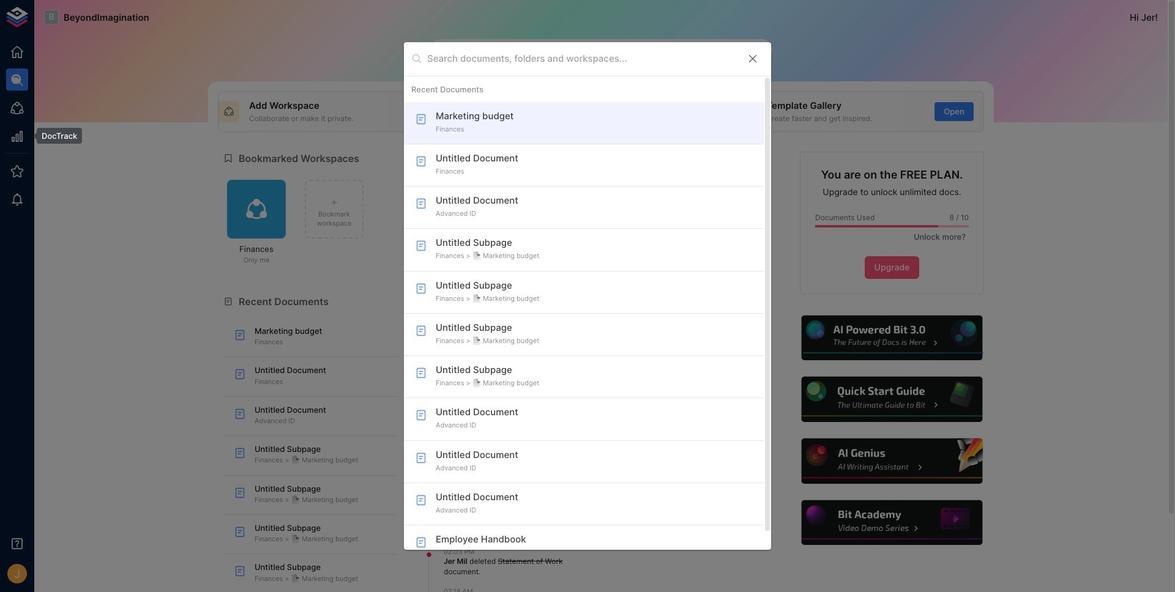 Task type: locate. For each thing, give the bounding box(es) containing it.
Search documents, folders and workspaces... text field
[[427, 50, 737, 68]]

help image
[[800, 314, 985, 363], [800, 376, 985, 424], [800, 437, 985, 486], [800, 499, 985, 548]]

4 help image from the top
[[800, 499, 985, 548]]

tooltip
[[28, 128, 82, 144]]

dialog
[[404, 42, 772, 568]]



Task type: describe. For each thing, give the bounding box(es) containing it.
2 help image from the top
[[800, 376, 985, 424]]

3 help image from the top
[[800, 437, 985, 486]]

1 help image from the top
[[800, 314, 985, 363]]



Task type: vqa. For each thing, say whether or not it's contained in the screenshot.
tooltip
yes



